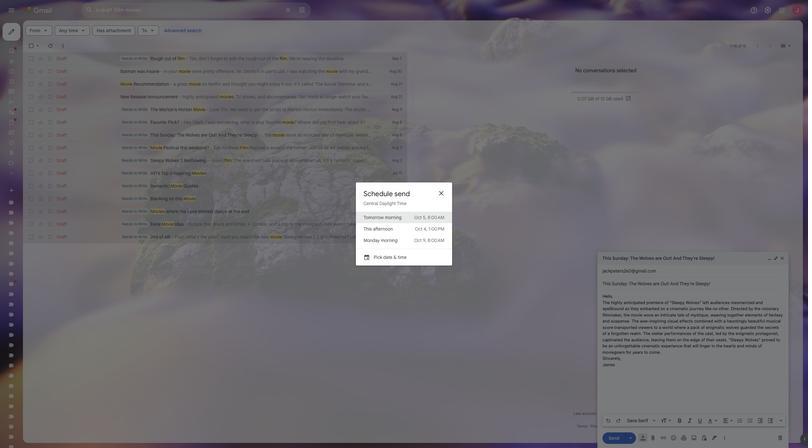 Task type: describe. For each thing, give the bounding box(es) containing it.
to inside needs to write favorite flick? - hey clark, i was wondering, what is your favorite movie ? where did you  first hear about it?
[[134, 120, 137, 125]]

2 cut from the left
[[259, 56, 265, 62]]

1 vertical spatial 3
[[170, 170, 172, 176]]

movie down inspiring
[[171, 183, 182, 189]]

write for blanking
[[138, 196, 147, 201]]

- right reshowing
[[210, 158, 212, 163]]

and right netflix
[[222, 81, 230, 87]]

to inside 'needs to write movies where the love interest dance at the end'
[[134, 209, 137, 214]]

insane
[[146, 69, 159, 74]]

a left the trip
[[278, 221, 280, 227]]

genres.
[[379, 94, 394, 100]]

0 vertical spatial have
[[407, 94, 417, 100]]

awe-
[[472, 132, 483, 138]]

aug for fourth row from the top of the no conversations selected main content
[[391, 94, 398, 99]]

1 vertical spatial sleepy
[[283, 234, 297, 240]]

and left explores
[[357, 81, 365, 87]]

the left event
[[234, 158, 241, 163]]

write for this
[[138, 133, 147, 137]]

17 for movies
[[399, 171, 402, 176]]

ago
[[632, 411, 638, 416]]

picture
[[188, 221, 202, 227]]

place
[[272, 158, 283, 163]]

2 jul from the top
[[393, 196, 398, 201]]

to inside needs to write sleepy wolves 2 reshowing - -loved film . the event will take place at movieplanet la. it's a fantastic  opportunity to relive the thrilling moments
[[134, 158, 137, 163]]

this inside no conversations selected main content
[[150, 132, 159, 138]]

advanced search options image
[[296, 4, 308, 16]]

edit
[[229, 56, 237, 62]]

1 vertical spatial have
[[347, 221, 357, 227]]

black
[[213, 221, 224, 227]]

0 horizontal spatial it's
[[294, 81, 300, 87]]

2 festival from the left
[[249, 145, 265, 151]]

the right edit
[[238, 56, 245, 62]]

2 jul 17 from the top
[[393, 196, 402, 201]]

get
[[299, 94, 306, 100]]

called
[[301, 81, 313, 87]]

schedule
[[364, 190, 393, 198]]

in right 2.5
[[325, 234, 328, 240]]

needs for afi's
[[122, 171, 133, 176]]

8 for it?
[[400, 120, 402, 125]]

2 draft from the top
[[57, 69, 67, 74]]

studio
[[353, 107, 366, 112]]

menu item containing tomorrow morning
[[356, 212, 452, 223]]

great
[[177, 81, 188, 87]]

12 row from the top
[[23, 192, 407, 205]]

2 row from the top
[[23, 65, 407, 78]]

the right sunday:
[[177, 132, 185, 138]]

jul for white,
[[393, 222, 398, 227]]

the left corner.
[[286, 145, 293, 151]]

us
[[318, 145, 323, 151]]

of left all!
[[159, 234, 163, 240]]

schedule send dialog
[[356, 183, 452, 266]]

in right the "insane"
[[164, 69, 167, 74]]

where
[[166, 209, 178, 214]]

were
[[192, 69, 202, 74]]

2 vertical spatial wolves
[[298, 234, 312, 240]]

need
[[237, 107, 248, 112]]

movie down the quotes on the left
[[184, 196, 196, 202]]

- right sleepy!
[[259, 132, 261, 138]]

0 vertical spatial 3
[[400, 145, 402, 150]]

draft for sleepy
[[57, 158, 67, 163]]

white,
[[234, 221, 247, 227]]

details
[[600, 418, 612, 423]]

anticipated
[[196, 94, 218, 100]]

jul for have
[[392, 235, 397, 239]]

menu item containing monday morning
[[356, 235, 452, 246]]

1 horizontal spatial 2
[[400, 158, 402, 163]]

not important switch for the
[[47, 106, 54, 113]]

- left the "look" on the top of page
[[207, 107, 209, 112]]

the right the trip
[[295, 221, 302, 227]]

3 not important switch from the top
[[47, 81, 54, 87]]

what's
[[186, 234, 199, 240]]

4,
[[424, 226, 427, 232]]

is for your
[[251, 119, 255, 125]]

2 vertical spatial is
[[320, 234, 324, 240]]

san
[[213, 145, 221, 151]]

out!
[[209, 132, 217, 138]]

cell inside no conversations selected main content
[[384, 183, 407, 189]]

1 horizontal spatial movies
[[192, 170, 206, 176]]

and left she
[[384, 69, 391, 74]]

needs to write rough cut of film - tim, don't forget to edit the rough cut of the film . we're nearing the  deadline.
[[122, 56, 345, 62]]

the left end
[[233, 209, 240, 214]]

5 row from the top
[[23, 103, 416, 116]]

thrilling
[[403, 158, 418, 163]]

1 vertical spatial i
[[205, 119, 207, 125]]

3 row from the top
[[23, 78, 407, 90]]

and right black
[[225, 221, 233, 227]]

needs for favorite
[[122, 120, 133, 125]]

movies
[[220, 94, 234, 100]]

aug 30
[[390, 69, 402, 74]]

8 for together
[[400, 133, 402, 137]]

account
[[582, 411, 596, 416]]

to inside the needs to write blanking on this movie
[[134, 196, 137, 201]]

cannot
[[367, 107, 381, 112]]

movie right great
[[189, 81, 201, 87]]

not important switch for movie
[[47, 145, 54, 151]]

draft for romantic
[[57, 183, 67, 189]]

2 horizontal spatial film
[[280, 56, 287, 62]]

aug for 11th row from the bottom of the no conversations selected main content
[[392, 107, 399, 112]]

jul for end
[[393, 209, 398, 214]]

it
[[281, 81, 284, 87]]

write for 2nd
[[138, 235, 147, 239]]

script
[[270, 107, 281, 112]]

21 for have
[[399, 94, 402, 99]]

delay
[[399, 107, 410, 112]]

tale
[[321, 132, 329, 138]]

0 vertical spatial .
[[287, 56, 288, 62]]

is for around
[[266, 145, 269, 151]]

has attachment button
[[92, 25, 135, 36]]

jul 17 for interest
[[393, 209, 402, 214]]

1 cut from the left
[[165, 56, 171, 62]]

the up favorite
[[150, 107, 158, 112]]

1 horizontal spatial it's
[[323, 158, 329, 163]]

relive
[[383, 158, 394, 163]]

moments
[[419, 158, 438, 163]]

and right shows,
[[257, 94, 265, 100]]

look
[[210, 107, 220, 112]]

tomorrow morning
[[364, 215, 402, 221]]

central
[[364, 201, 378, 206]]

draft for this
[[57, 132, 67, 138]]

new
[[261, 234, 269, 240]]

the left silver
[[367, 145, 374, 151]]

aug 21 for the
[[391, 82, 402, 86]]

last
[[574, 411, 581, 416]]

write for movies
[[138, 209, 147, 214]]

social
[[324, 81, 336, 87]]

monday morning
[[364, 238, 398, 243]]

settings image
[[764, 6, 772, 14]]

it!
[[376, 234, 379, 240]]

1 row from the top
[[23, 52, 407, 65]]

2 gb from the left
[[606, 96, 612, 102]]

and
[[218, 132, 226, 138]]

zombie,
[[252, 221, 268, 227]]

gta
[[449, 145, 457, 151]]

2 vertical spatial your
[[256, 119, 265, 125]]

2 horizontal spatial your
[[352, 94, 361, 100]]

movie recommendation - a great movie on netflix and thought you might enjoy it too. it's called  'the social dilemma' and explores the
[[120, 81, 391, 87]]

0 vertical spatial favorite
[[362, 94, 377, 100]]

explores
[[366, 81, 383, 87]]

a
[[248, 221, 251, 227]]

- right the "insane"
[[161, 69, 163, 74]]

0 horizontal spatial tim,
[[189, 56, 198, 62]]

end
[[241, 209, 249, 214]]

oct 4, 1:00 pm
[[415, 226, 444, 232]]

movie left with
[[326, 69, 338, 74]]

not important switch for favorite
[[47, 119, 54, 126]]

in right devito's
[[261, 69, 265, 74]]

aug for 13th row from the bottom
[[391, 82, 398, 86]]

- right all!
[[172, 234, 174, 240]]

movie left wove at the left of the page
[[273, 132, 285, 138]]

program policies link
[[606, 424, 635, 429]]

last account activity: 25 minutes ago details terms · privacy · program policies
[[574, 411, 638, 429]]

4 draft from the top
[[57, 94, 67, 100]]

inspiring
[[483, 132, 500, 138]]

to inside 'needs to write rough cut of film - tim, don't forget to edit the rough cut of the film . we're nearing the  deadline.'
[[134, 56, 137, 61]]

draft for 2nd
[[57, 234, 67, 240]]

aug for second row from the top
[[390, 69, 396, 74]]

17 for picture
[[399, 222, 402, 227]]

oct for oct 9, 8:00 am
[[414, 238, 422, 243]]

1 horizontal spatial was
[[208, 119, 216, 125]]

needs for movies
[[122, 209, 133, 214]]

million
[[369, 221, 382, 227]]

jul 17 for movies
[[393, 171, 402, 176]]

needs to write sleepy wolves 2 reshowing - -loved film . the event will take place at movieplanet la. it's a fantastic  opportunity to relive the thrilling moments
[[122, 158, 438, 163]]

0 horizontal spatial wolves
[[165, 158, 179, 163]]

shows,
[[242, 94, 256, 100]]

will
[[255, 158, 261, 163]]

opportunity
[[353, 158, 376, 163]]

not important switch for eerie
[[47, 221, 54, 228]]

date
[[383, 255, 392, 260]]

afternoon
[[373, 226, 393, 232]]

time
[[398, 255, 407, 260]]

morning for monday morning
[[381, 238, 398, 243]]

about
[[347, 119, 359, 125]]

the up particular.
[[272, 56, 279, 62]]

this for festival
[[180, 145, 188, 151]]

terms link
[[577, 424, 587, 429]]

to inside needs to write this sunday: the wolves are out! and they're sleepy! - , the movie wove an intricate tale of mystique, weaving together elements  of fantasy and suspense. the awe-inspiring visual
[[134, 133, 137, 137]]

draft for movies
[[57, 209, 67, 214]]

1 horizontal spatial i
[[287, 69, 288, 74]]

advanced search
[[164, 28, 202, 33]]

4 row from the top
[[23, 90, 425, 103]]

write for favorite
[[138, 120, 147, 125]]

draft for blanking
[[57, 196, 67, 202]]

any
[[418, 94, 425, 100]]

announcement
[[147, 94, 178, 100]]

pick
[[374, 255, 382, 260]]

the left plan?
[[200, 234, 207, 240]]

8:00 am for oct 5, 8:00 am
[[428, 215, 444, 221]]

to inside needs to write the morton's horton movie - look tim, we need to get the script to morton horton immediately. the  studio cannot afford a delay of
[[134, 107, 137, 112]]

6 row from the top
[[23, 116, 407, 129]]

draft for favorite
[[57, 119, 67, 125]]

conversations
[[583, 68, 615, 74]]

details link
[[600, 418, 612, 423]]

needs for movie
[[122, 145, 133, 150]]

watch
[[339, 94, 351, 100]]

movie up new
[[120, 81, 132, 87]]

2 17 from the top
[[399, 196, 402, 201]]

needs to write favorite flick? - hey clark, i was wondering, what is your favorite movie ? where did you  first hear about it?
[[122, 119, 365, 125]]

- left san
[[210, 145, 212, 151]]

- left great
[[170, 81, 172, 87]]

the right nearing
[[318, 56, 325, 62]]

0.07
[[577, 96, 587, 102]]

mr.
[[236, 69, 243, 74]]

see
[[367, 234, 374, 240]]

go
[[361, 234, 366, 240]]

menu containing tomorrow morning
[[356, 212, 452, 266]]

what
[[240, 119, 250, 125]]

- left hey
[[181, 119, 183, 125]]

write for rough
[[138, 56, 147, 61]]

1 vertical spatial enjoy
[[407, 145, 417, 151]]

1 gb from the left
[[588, 96, 594, 102]]

needs to write 2nd of all! - fran, what's the plan? have you heard the new movie sleepy wolves 2.5 is in  theatres? let's go see it!
[[122, 234, 379, 240]]

of right rough
[[172, 56, 177, 62]]

- left don't
[[186, 56, 188, 62]]

2 horizontal spatial was
[[290, 69, 297, 74]]

of left fantasy
[[412, 132, 416, 138]]

write for the
[[138, 107, 147, 112]]

2 not important switch from the top
[[47, 68, 54, 75]]

to inside needs to write romantic movie quotes
[[134, 184, 137, 188]]

needs for sleepy
[[122, 158, 133, 163]]

in left gta
[[444, 145, 448, 151]]

recommendation
[[134, 81, 169, 87]]

terms
[[577, 424, 587, 429]]

7 row from the top
[[23, 129, 512, 141]]

a left great
[[173, 81, 176, 87]]

search
[[187, 28, 202, 33]]

0 horizontal spatial ,
[[234, 94, 235, 100]]

of up particular.
[[267, 56, 271, 62]]

attachment
[[106, 28, 131, 33]]

2 around from the left
[[351, 145, 366, 151]]

morning for tomorrow morning
[[385, 215, 402, 221]]

- right idea
[[185, 221, 187, 227]]

0 horizontal spatial favorite
[[266, 119, 281, 125]]

you right the 'if'
[[399, 94, 406, 100]]

a left 9
[[396, 107, 398, 112]]



Task type: vqa. For each thing, say whether or not it's contained in the screenshot.
Get
yes



Task type: locate. For each thing, give the bounding box(es) containing it.
0 horizontal spatial was
[[137, 69, 145, 74]]

jul inside fri, jul 14, 2023, 4:17 pm element
[[392, 235, 397, 239]]

1 vertical spatial this
[[175, 196, 182, 202]]

12 draft from the top
[[57, 196, 67, 202]]

'the
[[314, 81, 323, 87]]

1 aug 8 from the top
[[392, 120, 402, 125]]

and right fantasy
[[433, 132, 441, 138]]

1 horizontal spatial ,
[[262, 132, 264, 138]]

0 horizontal spatial gb
[[588, 96, 594, 102]]

gb right 15
[[606, 96, 612, 102]]

0 horizontal spatial 3
[[170, 170, 172, 176]]

the left new
[[253, 234, 260, 240]]

thought
[[231, 81, 247, 87]]

1 · from the left
[[588, 424, 589, 429]]

0 vertical spatial wolves
[[186, 132, 200, 138]]

to inside needs to write movie festival this weekend? - san andreas film festival is around the corner. join us as we gather around  the silver screen to enjoy the greatest in gta machinima
[[134, 145, 137, 150]]

0 horizontal spatial on
[[169, 196, 174, 202]]

3 jul from the top
[[393, 209, 398, 214]]

aug for eighth row
[[392, 145, 399, 150]]

17 down aug 2
[[399, 171, 402, 176]]

1 horizontal spatial at
[[284, 158, 288, 163]]

gb right 0.07
[[588, 96, 594, 102]]

oct left 5,
[[414, 215, 422, 221]]

heard
[[240, 234, 252, 240]]

search mail image
[[83, 4, 95, 16]]

5 needs from the top
[[122, 145, 133, 150]]

write for sleepy
[[138, 158, 147, 163]]

1 horizontal spatial 3
[[400, 145, 402, 150]]

14 row from the top
[[23, 218, 407, 231]]

0 horizontal spatial horton
[[178, 107, 192, 112]]

1 horizontal spatial cut
[[259, 56, 265, 62]]

tim, left 'we'
[[221, 107, 229, 112]]

write for movie
[[138, 145, 147, 150]]

10 row from the top
[[23, 167, 407, 180]]

sleepy!
[[243, 132, 258, 138]]

needs for blanking
[[122, 196, 133, 201]]

21 down 30
[[399, 82, 402, 86]]

watching
[[299, 69, 317, 74]]

aug 8 down aug 9
[[392, 120, 402, 125]]

needs inside 'needs to write rough cut of film - tim, don't forget to edit the rough cut of the film . we're nearing the  deadline.'
[[122, 56, 133, 61]]

blanking
[[150, 196, 168, 202]]

did
[[312, 119, 318, 125]]

on left netflix
[[202, 81, 207, 87]]

pick date & time menu item
[[356, 249, 452, 266]]

tv
[[236, 94, 241, 100]]

trip
[[281, 221, 288, 227]]

- left loved
[[207, 158, 209, 163]]

horton down ready
[[303, 107, 317, 112]]

1 jul 17 from the top
[[393, 171, 402, 176]]

draft for afi's
[[57, 170, 67, 176]]

1 aug 21 from the top
[[391, 82, 402, 86]]

2 horizontal spatial i
[[345, 221, 346, 227]]

oct left 4,
[[415, 226, 423, 232]]

this
[[150, 132, 159, 138], [364, 226, 372, 232]]

17 down time
[[399, 209, 402, 214]]

the up genres.
[[384, 81, 391, 87]]

you right have
[[232, 234, 239, 240]]

1 needs from the top
[[122, 56, 133, 61]]

tim, left don't
[[189, 56, 198, 62]]

this afternoon
[[364, 226, 393, 232]]

13 row from the top
[[23, 205, 407, 218]]

1 vertical spatial aug 8
[[392, 133, 402, 137]]

2 horton from the left
[[303, 107, 317, 112]]

8:00 am for oct 9, 8:00 am
[[428, 238, 444, 243]]

grandmother
[[356, 69, 382, 74]]

the
[[238, 56, 245, 62], [272, 56, 279, 62], [318, 56, 325, 62], [318, 69, 325, 74], [384, 81, 391, 87], [262, 107, 269, 112], [265, 132, 272, 138], [286, 145, 293, 151], [367, 145, 374, 151], [419, 145, 425, 151], [395, 158, 401, 163], [179, 209, 186, 214], [233, 209, 240, 214], [295, 221, 302, 227], [200, 234, 207, 240], [253, 234, 260, 240]]

write inside needs to write 2nd of all! - fran, what's the plan? have you heard the new movie sleepy wolves 2.5 is in  theatres? let's go see it!
[[138, 235, 147, 239]]

7
[[400, 56, 402, 61]]

10 needs from the top
[[122, 209, 133, 214]]

needs for eerie
[[122, 222, 133, 227]]

toggle split pane mode image
[[780, 43, 786, 49]]

aug for ninth row from the bottom
[[392, 133, 399, 137]]

and left the trip
[[269, 221, 277, 227]]

row
[[23, 52, 407, 65], [23, 65, 407, 78], [23, 78, 407, 90], [23, 90, 425, 103], [23, 103, 416, 116], [23, 116, 407, 129], [23, 129, 512, 141], [23, 141, 480, 154], [23, 154, 438, 167], [23, 167, 407, 180], [23, 180, 407, 192], [23, 192, 407, 205], [23, 205, 407, 218], [23, 218, 407, 231], [23, 231, 407, 243]]

0 vertical spatial enjoy
[[269, 81, 280, 87]]

write inside the needs to write blanking on this movie
[[138, 196, 147, 201]]

write inside needs to write the morton's horton movie - look tim, we need to get the script to morton horton immediately. the  studio cannot afford a delay of
[[138, 107, 147, 112]]

2 aug 21 from the top
[[391, 94, 402, 99]]

follow link to manage storage image
[[625, 96, 632, 102]]

enjoy
[[269, 81, 280, 87], [407, 145, 417, 151]]

aug for 6th row from the top of the no conversations selected main content
[[392, 120, 399, 125]]

to inside needs to write afi's top 3 inspiring movies
[[134, 171, 137, 176]]

have
[[220, 234, 230, 240]]

3 jul 17 from the top
[[393, 209, 402, 214]]

greatest
[[426, 145, 443, 151]]

needs for 2nd
[[122, 235, 133, 239]]

11 write from the top
[[138, 222, 147, 227]]

0 horizontal spatial enjoy
[[269, 81, 280, 87]]

write inside needs to write eerie movie idea - picture this: black and white, a zombie, and a trip to the creepiest dmv  ever! i have 19.83 million
[[138, 222, 147, 227]]

2.5
[[313, 234, 319, 240]]

2 write from the top
[[138, 107, 147, 112]]

we're
[[289, 56, 301, 62]]

not important switch
[[47, 55, 54, 62], [47, 68, 54, 75], [47, 81, 54, 87], [47, 94, 54, 100], [47, 106, 54, 113], [47, 119, 54, 126], [47, 132, 54, 138], [47, 145, 54, 151], [47, 157, 54, 164], [47, 170, 54, 177], [47, 183, 54, 189], [47, 196, 54, 202], [47, 208, 54, 215], [47, 221, 54, 228], [47, 234, 54, 240]]

oct for oct 5, 8:00 am
[[414, 215, 422, 221]]

2 21 from the top
[[399, 94, 402, 99]]

the left 'greatest'
[[419, 145, 425, 151]]

needs
[[122, 56, 133, 61], [122, 107, 133, 112], [122, 120, 133, 125], [122, 133, 133, 137], [122, 145, 133, 150], [122, 158, 133, 163], [122, 171, 133, 176], [122, 184, 133, 188], [122, 196, 133, 201], [122, 209, 133, 214], [122, 222, 133, 227], [122, 235, 133, 239]]

not important switch for rough
[[47, 55, 54, 62]]

needs inside needs to write the morton's horton movie - look tim, we need to get the script to morton horton immediately. the  studio cannot afford a delay of
[[122, 107, 133, 112]]

13 draft from the top
[[57, 209, 67, 214]]

9,
[[423, 238, 427, 243]]

0 vertical spatial your
[[168, 69, 177, 74]]

this inside menu item
[[364, 226, 372, 232]]

write inside needs to write sleepy wolves 2 reshowing - -loved film . the event will take place at movieplanet la. it's a fantastic  opportunity to relive the thrilling moments
[[138, 158, 147, 163]]

cell
[[384, 183, 407, 189]]

15 row from the top
[[23, 231, 407, 243]]

binge-
[[325, 94, 339, 100]]

have left 19.83
[[347, 221, 357, 227]]

of right "tale"
[[330, 132, 334, 138]]

aug up aug 2
[[392, 145, 399, 150]]

not important switch for movies
[[47, 208, 54, 215]]

0 horizontal spatial movies
[[150, 209, 165, 214]]

menu
[[356, 212, 452, 266]]

is up take
[[266, 145, 269, 151]]

8 not important switch from the top
[[47, 145, 54, 151]]

3 draft from the top
[[57, 81, 67, 87]]

movies down the needs to write blanking on this movie
[[150, 209, 165, 214]]

1 vertical spatial oct
[[415, 226, 423, 232]]

movie
[[120, 81, 132, 87], [193, 107, 205, 112], [150, 145, 162, 151], [171, 183, 182, 189], [184, 196, 196, 202], [162, 221, 174, 227]]

of right the delay
[[411, 107, 416, 112]]

la.
[[315, 158, 322, 163]]

movie left idea
[[162, 221, 174, 227]]

14 draft from the top
[[57, 221, 67, 227]]

movies
[[192, 170, 206, 176], [150, 209, 165, 214]]

-
[[186, 56, 188, 62], [161, 69, 163, 74], [170, 81, 172, 87], [179, 94, 181, 100], [207, 107, 209, 112], [181, 119, 183, 125], [259, 132, 261, 138], [210, 145, 212, 151], [207, 158, 209, 163], [210, 158, 212, 163], [185, 221, 187, 227], [172, 234, 174, 240]]

1 21 from the top
[[399, 82, 402, 86]]

write inside needs to write afi's top 3 inspiring movies
[[138, 171, 147, 176]]

1 horizontal spatial festival
[[249, 145, 265, 151]]

was down we're at the top left of the page
[[290, 69, 297, 74]]

needs inside needs to write afi's top 3 inspiring movies
[[122, 171, 133, 176]]

aug left 9
[[392, 107, 399, 112]]

1 horizontal spatial enjoy
[[407, 145, 417, 151]]

0 vertical spatial i
[[287, 69, 288, 74]]

3 needs from the top
[[122, 120, 133, 125]]

0 horizontal spatial film
[[178, 56, 185, 62]]

11 needs from the top
[[122, 222, 133, 227]]

15 draft from the top
[[57, 234, 67, 240]]

cut
[[165, 56, 171, 62], [259, 56, 265, 62]]

sleepy down the trip
[[283, 234, 297, 240]]

4 jul 17 from the top
[[393, 222, 402, 227]]

fri, jul 14, 2023, 4:17 pm element
[[392, 234, 402, 240]]

5 jul from the top
[[392, 235, 397, 239]]

2 menu item from the top
[[356, 223, 452, 235]]

is right what
[[251, 119, 255, 125]]

10 not important switch from the top
[[47, 170, 54, 177]]

intricate
[[304, 132, 320, 138]]

minutes
[[617, 411, 631, 416]]

needs inside needs to write romantic movie quotes
[[122, 184, 133, 188]]

schedule send heading
[[364, 190, 410, 198]]

5 draft from the top
[[57, 107, 67, 112]]

no conversations selected main content
[[23, 20, 803, 443]]

draft
[[57, 56, 67, 62], [57, 69, 67, 74], [57, 81, 67, 87], [57, 94, 67, 100], [57, 107, 67, 112], [57, 119, 67, 125], [57, 132, 67, 138], [57, 145, 67, 151], [57, 158, 67, 163], [57, 170, 67, 176], [57, 183, 67, 189], [57, 196, 67, 202], [57, 209, 67, 214], [57, 221, 67, 227], [57, 234, 67, 240]]

0 horizontal spatial ·
[[588, 424, 589, 429]]

8 draft from the top
[[57, 145, 67, 151]]

0 vertical spatial this
[[180, 145, 188, 151]]

9 needs from the top
[[122, 196, 133, 201]]

we
[[230, 107, 236, 112]]

oct 9, 8:00 am
[[414, 238, 444, 243]]

tomorrow
[[364, 215, 384, 221]]

4 not important switch from the top
[[47, 94, 54, 100]]

not important switch for afi's
[[47, 170, 54, 177]]

inspiring
[[173, 170, 191, 176]]

not important switch for sleepy
[[47, 157, 54, 164]]

of left 15
[[595, 96, 599, 102]]

movie down sunday:
[[150, 145, 162, 151]]

6 not important switch from the top
[[47, 119, 54, 126]]

1 horizontal spatial ·
[[604, 424, 605, 429]]

2
[[180, 158, 183, 163], [400, 158, 402, 163]]

1 vertical spatial it's
[[323, 158, 329, 163]]

aug down she
[[391, 82, 398, 86]]

. left we're at the top left of the page
[[287, 56, 288, 62]]

the left love
[[179, 209, 186, 214]]

aug 8 for together
[[392, 133, 402, 137]]

1 horizontal spatial horton
[[303, 107, 317, 112]]

needs inside needs to write movie festival this weekend? - san andreas film festival is around the corner. join us as we gather around  the silver screen to enjoy the greatest in gta machinima
[[122, 145, 133, 150]]

movie left were
[[179, 69, 191, 74]]

festival up will
[[249, 145, 265, 151]]

at right dance
[[228, 209, 232, 214]]

film right loved
[[224, 158, 232, 163]]

together
[[374, 132, 391, 138]]

2 needs from the top
[[122, 107, 133, 112]]

8 up aug 3
[[400, 133, 402, 137]]

needs inside needs to write favorite flick? - hey clark, i was wondering, what is your favorite movie ? where did you  first hear about it?
[[122, 120, 133, 125]]

2 horizontal spatial is
[[320, 234, 324, 240]]

4 write from the top
[[138, 133, 147, 137]]

4 jul from the top
[[393, 222, 398, 227]]

1 vertical spatial aug 21
[[391, 94, 402, 99]]

if
[[395, 94, 397, 100]]

around up place
[[270, 145, 285, 151]]

0 vertical spatial aug 8
[[392, 120, 402, 125]]

your right watch
[[352, 94, 361, 100]]

1 write from the top
[[138, 56, 147, 61]]

1 vertical spatial morning
[[381, 238, 398, 243]]

1 horizontal spatial film
[[224, 158, 232, 163]]

theatres?
[[329, 234, 349, 240]]

favorite
[[150, 119, 167, 125]]

9 row from the top
[[23, 154, 438, 167]]

needs for rough
[[122, 56, 133, 61]]

navigation
[[0, 20, 76, 448]]

needs inside 'needs to write movies where the love interest dance at the end'
[[122, 209, 133, 214]]

14 not important switch from the top
[[47, 221, 54, 228]]

1 menu item from the top
[[356, 212, 452, 223]]

1 vertical spatial at
[[228, 209, 232, 214]]

0 vertical spatial is
[[251, 119, 255, 125]]

1 vertical spatial .
[[232, 158, 233, 163]]

offensive.
[[216, 69, 235, 74]]

- left highly on the left top of page
[[179, 94, 181, 100]]

new
[[120, 94, 129, 100]]

horton up hey
[[178, 107, 192, 112]]

9 draft from the top
[[57, 158, 67, 163]]

1 8:00 am from the top
[[428, 215, 444, 221]]

favorite up cannot
[[362, 94, 377, 100]]

jul 17 for picture
[[393, 222, 402, 227]]

1 horizontal spatial is
[[266, 145, 269, 151]]

1 horizontal spatial around
[[351, 145, 366, 151]]

the left awe-
[[464, 132, 471, 138]]

ever!
[[334, 221, 344, 227]]

0 vertical spatial sleepy
[[150, 158, 164, 163]]

i right ever!
[[345, 221, 346, 227]]

1 horizontal spatial .
[[287, 56, 288, 62]]

6 draft from the top
[[57, 119, 67, 125]]

8:00 am right 9,
[[428, 238, 444, 243]]

2 vertical spatial oct
[[414, 238, 422, 243]]

aug for 7th row from the bottom of the no conversations selected main content
[[392, 158, 399, 163]]

aug 21 for have
[[391, 94, 402, 99]]

the
[[150, 107, 158, 112], [345, 107, 352, 112], [177, 132, 185, 138], [464, 132, 471, 138], [234, 158, 241, 163]]

needs inside needs to write sleepy wolves 2 reshowing - -loved film . the event will take place at movieplanet la. it's a fantastic  opportunity to relive the thrilling moments
[[122, 158, 133, 163]]

0 vertical spatial 8
[[400, 120, 402, 125]]

0 vertical spatial it's
[[294, 81, 300, 87]]

draft for the
[[57, 107, 67, 112]]

0 horizontal spatial sleepy
[[150, 158, 164, 163]]

menu item
[[356, 212, 452, 223], [356, 223, 452, 235], [356, 235, 452, 246]]

12 not important switch from the top
[[47, 196, 54, 202]]

needs for the
[[122, 107, 133, 112]]

this for on
[[175, 196, 182, 202]]

10 write from the top
[[138, 209, 147, 214]]

activity:
[[597, 411, 611, 416]]

1:00 pm
[[429, 226, 444, 232]]

needs inside the needs to write blanking on this movie
[[122, 196, 133, 201]]

refresh image
[[47, 43, 54, 49]]

17
[[399, 171, 402, 176], [399, 196, 402, 201], [399, 209, 402, 214], [399, 222, 402, 227]]

oct left 9,
[[414, 238, 422, 243]]

1 vertical spatial ,
[[262, 132, 264, 138]]

0 horizontal spatial 2
[[180, 158, 183, 163]]

17 up 14 at bottom left
[[399, 222, 402, 227]]

loved
[[212, 158, 223, 163]]

to inside needs to write eerie movie idea - picture this: black and white, a zombie, and a trip to the creepiest dmv  ever! i have 19.83 million
[[134, 222, 137, 227]]

1 vertical spatial 21
[[399, 94, 402, 99]]

1 vertical spatial tim,
[[221, 107, 229, 112]]

oct 5, 8:00 am
[[414, 215, 444, 221]]

andreas
[[222, 145, 239, 151]]

0 vertical spatial ,
[[234, 94, 235, 100]]

morton
[[288, 107, 302, 112]]

privacy
[[590, 424, 603, 429]]

not important switch for this
[[47, 132, 54, 138]]

1 vertical spatial wolves
[[165, 158, 179, 163]]

batman
[[120, 69, 136, 74]]

wolves left are
[[186, 132, 200, 138]]

aug 3
[[392, 145, 402, 150]]

a left fantastic
[[330, 158, 333, 163]]

write inside 'needs to write movies where the love interest dance at the end'
[[138, 209, 147, 214]]

12 needs from the top
[[122, 235, 133, 239]]

write
[[138, 56, 147, 61], [138, 107, 147, 112], [138, 120, 147, 125], [138, 133, 147, 137], [138, 145, 147, 150], [138, 158, 147, 163], [138, 171, 147, 176], [138, 184, 147, 188], [138, 196, 147, 201], [138, 209, 147, 214], [138, 222, 147, 227], [138, 235, 147, 239]]

write for afi's
[[138, 171, 147, 176]]

release
[[130, 94, 146, 100]]

0 horizontal spatial i
[[205, 119, 207, 125]]

needs inside needs to write eerie movie idea - picture this: black and white, a zombie, and a trip to the creepiest dmv  ever! i have 19.83 million
[[122, 222, 133, 227]]

1 not important switch from the top
[[47, 55, 54, 62]]

1 horizontal spatial your
[[256, 119, 265, 125]]

it's right "too."
[[294, 81, 300, 87]]

needs to write this sunday: the wolves are out! and they're sleepy! - , the movie wove an intricate tale of mystique, weaving together elements  of fantasy and suspense. the awe-inspiring visual
[[122, 132, 512, 138]]

aug 8 for it?
[[392, 120, 402, 125]]

0 horizontal spatial .
[[232, 158, 233, 163]]

9 write from the top
[[138, 196, 147, 201]]

morton's
[[159, 107, 177, 112]]

have left any
[[407, 94, 417, 100]]

needs inside needs to write this sunday: the wolves are out! and they're sleepy! - , the movie wove an intricate tale of mystique, weaving together elements  of fantasy and suspense. the awe-inspiring visual
[[122, 133, 133, 137]]

1 vertical spatial is
[[266, 145, 269, 151]]

2 8 from the top
[[400, 133, 402, 137]]

clear search image
[[282, 4, 294, 16]]

3 write from the top
[[138, 120, 147, 125]]

jul 14
[[392, 235, 402, 239]]

movies down reshowing
[[192, 170, 206, 176]]

batman was insane - in your movie were pretty offensive. mr. devito's in particular. i was  watching the movie with my grandmother and she
[[120, 69, 400, 74]]

3
[[400, 145, 402, 150], [170, 170, 172, 176]]

horton
[[178, 107, 192, 112], [303, 107, 317, 112]]

not important switch for romantic
[[47, 183, 54, 189]]

the left studio at the left of the page
[[345, 107, 352, 112]]

movieplanet
[[290, 158, 314, 163]]

morning left 14 at bottom left
[[381, 238, 398, 243]]

around
[[270, 145, 285, 151], [351, 145, 366, 151]]

write inside needs to write favorite flick? - hey clark, i was wondering, what is your favorite movie ? where did you  first hear about it?
[[138, 120, 147, 125]]

2 vertical spatial i
[[345, 221, 346, 227]]

festival down sunday:
[[164, 145, 179, 151]]

menu item containing this afternoon
[[356, 223, 452, 235]]

you left might
[[248, 81, 256, 87]]

0 vertical spatial at
[[284, 158, 288, 163]]

11 not important switch from the top
[[47, 183, 54, 189]]

the up 'the
[[318, 69, 325, 74]]

1 vertical spatial your
[[352, 94, 361, 100]]

0 horizontal spatial festival
[[164, 145, 179, 151]]

you right did
[[319, 119, 327, 125]]

17 for interest
[[399, 209, 402, 214]]

None search field
[[82, 3, 311, 18]]

2 aug 8 from the top
[[392, 133, 402, 137]]

8:00 am
[[428, 215, 444, 221], [428, 238, 444, 243]]

favorite down script
[[266, 119, 281, 125]]

draft for movie
[[57, 145, 67, 151]]

not important switch for blanking
[[47, 196, 54, 202]]

2 · from the left
[[604, 424, 605, 429]]

needs to write romantic movie quotes
[[122, 183, 198, 189]]

8 row from the top
[[23, 141, 480, 154]]

15 not important switch from the top
[[47, 234, 54, 240]]

0 horizontal spatial have
[[347, 221, 357, 227]]

1 vertical spatial 8
[[400, 133, 402, 137]]

13 not important switch from the top
[[47, 208, 54, 215]]

1 horizontal spatial on
[[202, 81, 207, 87]]

1 vertical spatial on
[[169, 196, 174, 202]]

sleepy up afi's
[[150, 158, 164, 163]]

1 vertical spatial movies
[[150, 209, 165, 214]]

4 17 from the top
[[399, 222, 402, 227]]

write inside needs to write movie festival this weekend? - san andreas film festival is around the corner. join us as we gather around  the silver screen to enjoy the greatest in gta machinima
[[138, 145, 147, 150]]

0 vertical spatial 8:00 am
[[428, 215, 444, 221]]

12 write from the top
[[138, 235, 147, 239]]

0 vertical spatial movies
[[192, 170, 206, 176]]

movie up clark,
[[193, 107, 205, 112]]

0 vertical spatial 21
[[399, 82, 402, 86]]

5 write from the top
[[138, 145, 147, 150]]

write for eerie
[[138, 222, 147, 227]]

1 horton from the left
[[178, 107, 192, 112]]

not important switch for 2nd
[[47, 234, 54, 240]]

write inside needs to write this sunday: the wolves are out! and they're sleepy! - , the movie wove an intricate tale of mystique, weaving together elements  of fantasy and suspense. the awe-inspiring visual
[[138, 133, 147, 137]]

11 draft from the top
[[57, 183, 67, 189]]

sunday:
[[160, 132, 176, 138]]

3 menu item from the top
[[356, 235, 452, 246]]

is right 2.5
[[320, 234, 324, 240]]

enjoy up thrilling
[[407, 145, 417, 151]]

write inside 'needs to write rough cut of film - tim, don't forget to edit the rough cut of the film . we're nearing the  deadline.'
[[138, 56, 147, 61]]

policies
[[622, 424, 635, 429]]

to inside needs to write 2nd of all! - fran, what's the plan? have you heard the new movie sleepy wolves 2.5 is in  theatres? let's go see it!
[[134, 235, 137, 239]]

needs for romantic
[[122, 184, 133, 188]]

1 horizontal spatial tim,
[[221, 107, 229, 112]]

on right blanking
[[169, 196, 174, 202]]

devito's
[[244, 69, 260, 74]]

at right place
[[284, 158, 288, 163]]

5 not important switch from the top
[[47, 106, 54, 113]]

1 17 from the top
[[399, 171, 402, 176]]

have
[[407, 94, 417, 100], [347, 221, 357, 227]]

film
[[178, 56, 185, 62], [280, 56, 287, 62], [224, 158, 232, 163]]

jul 17
[[393, 171, 402, 176], [393, 196, 402, 201], [393, 209, 402, 214], [393, 222, 402, 227]]

1 draft from the top
[[57, 56, 67, 62]]

0 vertical spatial oct
[[414, 215, 422, 221]]

1 horizontal spatial this
[[364, 226, 372, 232]]

no conversations selected
[[575, 68, 637, 74]]

6 write from the top
[[138, 158, 147, 163]]

movie right new
[[270, 234, 282, 240]]

. down andreas
[[232, 158, 233, 163]]

write for romantic
[[138, 184, 147, 188]]

0 horizontal spatial your
[[168, 69, 177, 74]]

the right sleepy!
[[265, 132, 272, 138]]

movie up wove at the left of the page
[[282, 119, 294, 125]]

they're
[[227, 132, 242, 138]]

0 vertical spatial tim,
[[189, 56, 198, 62]]

1 around from the left
[[270, 145, 285, 151]]

the right get on the left
[[262, 107, 269, 112]]

3 17 from the top
[[399, 209, 402, 214]]

7 draft from the top
[[57, 132, 67, 138]]

oct for oct 4, 1:00 pm
[[415, 226, 423, 232]]

6 needs from the top
[[122, 158, 133, 163]]

11 row from the top
[[23, 180, 407, 192]]

1 horizontal spatial gb
[[606, 96, 612, 102]]

needs for this
[[122, 133, 133, 137]]

8 needs from the top
[[122, 184, 133, 188]]

2nd
[[150, 234, 158, 240]]

3 right top
[[170, 170, 172, 176]]

2 8:00 am from the top
[[428, 238, 444, 243]]

machinima
[[459, 145, 480, 151]]

9 not important switch from the top
[[47, 157, 54, 164]]

needs inside needs to write 2nd of all! - fran, what's the plan? have you heard the new movie sleepy wolves 2.5 is in  theatres? let's go see it!
[[122, 235, 133, 239]]

1 horizontal spatial wolves
[[186, 132, 200, 138]]

8 down 9
[[400, 120, 402, 125]]

write inside needs to write romantic movie quotes
[[138, 184, 147, 188]]

this left weekend?
[[180, 145, 188, 151]]

the right relive
[[395, 158, 401, 163]]

7 write from the top
[[138, 171, 147, 176]]

1 8 from the top
[[400, 120, 402, 125]]

1 festival from the left
[[164, 145, 179, 151]]

21 for the
[[399, 82, 402, 86]]

1 jul from the top
[[393, 171, 398, 176]]

4 needs from the top
[[122, 133, 133, 137]]

draft for eerie
[[57, 221, 67, 227]]

0 vertical spatial aug 21
[[391, 82, 402, 86]]

0 horizontal spatial this
[[150, 132, 159, 138]]

1 horizontal spatial favorite
[[362, 94, 377, 100]]

has attachment
[[97, 28, 131, 33]]

all!
[[164, 234, 171, 240]]

1 vertical spatial this
[[364, 226, 372, 232]]

draft for rough
[[57, 56, 67, 62]]

8 write from the top
[[138, 184, 147, 188]]

fantastic
[[334, 158, 351, 163]]

2 up inspiring
[[180, 158, 183, 163]]

0 vertical spatial on
[[202, 81, 207, 87]]

we
[[330, 145, 336, 151]]



